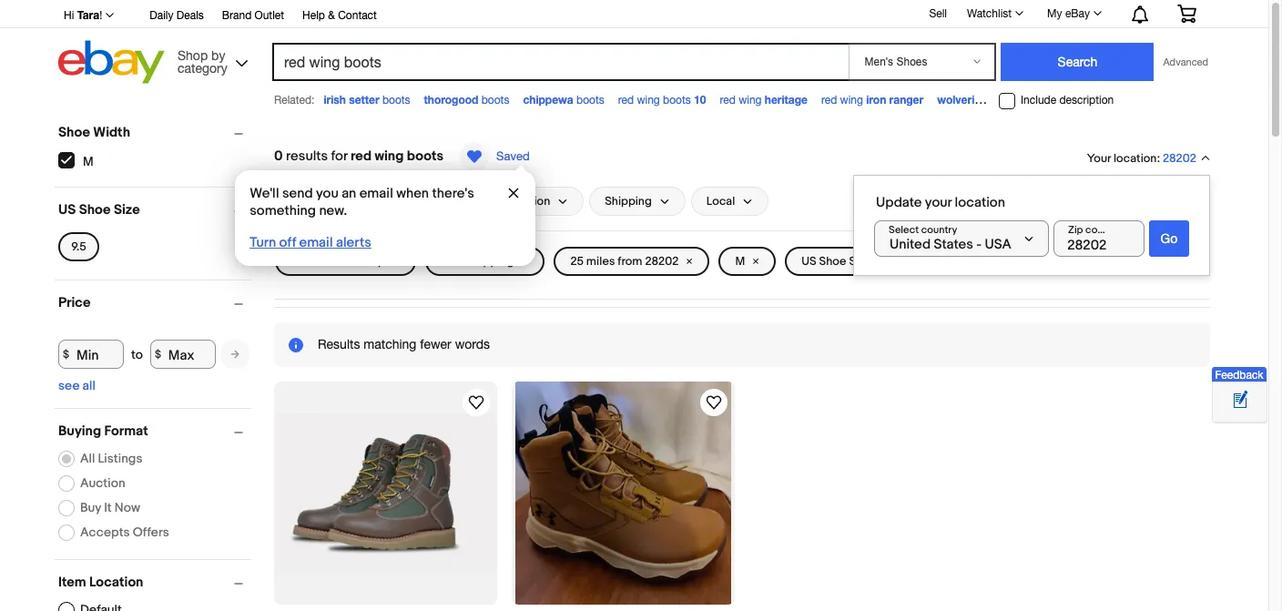 Task type: vqa. For each thing, say whether or not it's contained in the screenshot.
'up'
no



Task type: describe. For each thing, give the bounding box(es) containing it.
turn
[[249, 234, 276, 251]]

red wing heritage
[[720, 93, 808, 107]]

when
[[396, 185, 429, 202]]

turn off email alerts
[[249, 234, 371, 251]]

turn off email alerts button
[[249, 234, 371, 251]]

your
[[1088, 151, 1112, 165]]

us for us shoe size
[[58, 201, 76, 219]]

1 horizontal spatial 9.5
[[878, 254, 893, 269]]

boots inside "chippewa boots"
[[577, 94, 605, 107]]

all
[[82, 378, 96, 394]]

irish
[[324, 93, 346, 107]]

include
[[1021, 94, 1057, 107]]

shoe width button
[[58, 124, 251, 141]]

0 horizontal spatial 9.5
[[71, 240, 86, 254]]

miles
[[587, 254, 615, 269]]

saved button
[[455, 141, 535, 172]]

us shoe size: 9.5 link
[[786, 247, 924, 276]]

free shipping
[[442, 254, 514, 269]]

to
[[131, 347, 143, 362]]

wing for red wing iron ranger
[[841, 94, 864, 107]]

email inside we'll send you an email when there's something new.
[[359, 185, 393, 202]]

alerts
[[336, 234, 371, 251]]

us for us shoe size: 9.5
[[802, 254, 817, 269]]

see
[[58, 378, 80, 394]]

help & contact link
[[303, 6, 377, 26]]

us shoe size
[[58, 201, 140, 219]]

you
[[316, 185, 338, 202]]

28202 for your location : 28202
[[1163, 152, 1197, 166]]

size
[[114, 201, 140, 219]]

boots inside wolverine boots
[[991, 94, 1019, 107]]

1 vertical spatial buy
[[80, 500, 101, 516]]

thorogood
[[424, 93, 479, 107]]

0 horizontal spatial location
[[955, 194, 1006, 212]]

outlet
[[255, 9, 284, 22]]

red for red wing heritage
[[720, 94, 736, 107]]

clear
[[940, 254, 969, 269]]

clear all
[[940, 254, 985, 269]]

chippewa boots
[[523, 93, 605, 107]]

advanced
[[1164, 56, 1209, 67]]

buying format
[[58, 423, 148, 440]]

red wing boots 10
[[618, 93, 707, 107]]

format
[[104, 423, 148, 440]]

all for all
[[290, 194, 304, 209]]

free local pickup link
[[275, 247, 416, 276]]

1 horizontal spatial buy it now
[[404, 194, 459, 209]]

ebay
[[1066, 7, 1091, 20]]

boots right include
[[1078, 94, 1105, 107]]

chippewa
[[523, 93, 574, 107]]

free for free shipping
[[442, 254, 466, 269]]

help & contact
[[303, 9, 377, 22]]

watch nib under armour men's ua stellar g2 6" tactical duty boots hiking boot sz. 9.5 image
[[703, 392, 725, 414]]

9.5 link
[[58, 231, 99, 263]]

0 vertical spatial it
[[426, 194, 433, 209]]

0 vertical spatial shoe
[[58, 124, 90, 141]]

25 miles from 28202 link
[[554, 247, 710, 276]]

contact
[[338, 9, 377, 22]]

free local pickup
[[292, 254, 385, 269]]

listings
[[98, 451, 143, 466]]

description
[[1060, 94, 1115, 107]]

matching
[[364, 337, 417, 352]]

1 horizontal spatial m
[[736, 254, 746, 269]]

there's
[[432, 185, 474, 202]]

0
[[274, 148, 283, 165]]

10
[[694, 93, 707, 107]]

us shoe size: 9.5
[[802, 254, 893, 269]]

location
[[89, 574, 143, 591]]

item
[[58, 574, 86, 591]]

something
[[249, 202, 316, 220]]

off
[[279, 234, 296, 251]]

price
[[58, 294, 91, 312]]

28202 for 25 miles from 28202
[[645, 254, 679, 269]]

1 horizontal spatial m link
[[719, 247, 777, 276]]

0 results for red wing boots
[[274, 148, 444, 165]]

thorogood boots
[[424, 93, 510, 107]]

wing for red wing boots
[[1051, 94, 1074, 107]]

25
[[571, 254, 584, 269]]

now inside main content
[[435, 194, 459, 209]]

free shipping link
[[425, 247, 545, 276]]

red wing iron ranger
[[822, 93, 924, 107]]

banner containing sell
[[58, 0, 1211, 88]]

results
[[286, 148, 328, 165]]

all for all listings
[[80, 451, 95, 466]]

25 miles from 28202
[[571, 254, 679, 269]]

related:
[[274, 94, 315, 107]]

results
[[318, 337, 360, 352]]

saved
[[497, 149, 530, 163]]

red wing boots
[[1033, 94, 1109, 107]]

we'll
[[249, 185, 279, 202]]

all listings
[[80, 451, 143, 466]]

update
[[876, 194, 922, 212]]

account navigation
[[58, 0, 1211, 28]]

an
[[341, 185, 356, 202]]



Task type: locate. For each thing, give the bounding box(es) containing it.
your location : 28202
[[1088, 151, 1197, 166]]

0 horizontal spatial email
[[299, 234, 333, 251]]

shoe left width
[[58, 124, 90, 141]]

ranger
[[890, 93, 924, 107]]

email up "local"
[[299, 234, 333, 251]]

wing inside red wing iron ranger
[[841, 94, 864, 107]]

update your location
[[876, 194, 1006, 212]]

daily deals
[[150, 9, 204, 22]]

red inside main content
[[351, 148, 372, 165]]

location
[[1114, 151, 1157, 165], [955, 194, 1006, 212]]

size:
[[850, 254, 875, 269]]

see all
[[58, 378, 96, 394]]

m down shoe width
[[83, 154, 94, 169]]

wolverine
[[938, 93, 988, 107]]

alert
[[249, 185, 492, 251]]

brand outlet
[[222, 9, 284, 22]]

watchlist
[[968, 7, 1012, 20]]

0 vertical spatial 28202
[[1163, 152, 1197, 166]]

your shopping cart image
[[1177, 5, 1198, 23]]

buy it now up free shipping
[[404, 194, 459, 209]]

results matching fewer words
[[318, 337, 490, 352]]

email right an
[[359, 185, 393, 202]]

1 horizontal spatial now
[[435, 194, 459, 209]]

price button
[[58, 294, 251, 312]]

us up '9.5' link
[[58, 201, 76, 219]]

$
[[63, 348, 69, 361], [155, 348, 161, 361]]

1 horizontal spatial location
[[1114, 151, 1157, 165]]

location inside your location : 28202
[[1114, 151, 1157, 165]]

for
[[331, 148, 348, 165]]

buy left there's
[[404, 194, 423, 209]]

red right heritage
[[822, 94, 838, 107]]

$ for maximum value in $ "text field"
[[155, 348, 161, 361]]

boots inside red wing boots 10
[[663, 94, 691, 107]]

free
[[292, 254, 315, 269], [442, 254, 466, 269]]

1 horizontal spatial auction
[[333, 194, 374, 209]]

email
[[359, 185, 393, 202], [299, 234, 333, 251]]

watch new asolo men's as-1016 m  lifestyle 8" brown green welt high -limited 9.5 mens image
[[466, 392, 487, 414]]

0 vertical spatial all
[[290, 194, 304, 209]]

my ebay link
[[1038, 3, 1111, 25]]

0 vertical spatial m
[[83, 154, 94, 169]]

help
[[303, 9, 325, 22]]

0 horizontal spatial all
[[80, 451, 95, 466]]

shipping
[[468, 254, 514, 269]]

m link down shoe width
[[58, 152, 94, 169]]

1 horizontal spatial $
[[155, 348, 161, 361]]

All selected text field
[[290, 193, 304, 210]]

wing
[[637, 94, 660, 107], [739, 94, 762, 107], [841, 94, 864, 107], [1051, 94, 1074, 107], [375, 148, 404, 165]]

us left 'size:'
[[802, 254, 817, 269]]

0 horizontal spatial us
[[58, 201, 76, 219]]

0 horizontal spatial m
[[83, 154, 94, 169]]

we'll send you an email when there's something new.
[[249, 185, 474, 220]]

1 vertical spatial m link
[[719, 247, 777, 276]]

1 horizontal spatial all
[[290, 194, 304, 209]]

red for red wing iron ranger
[[822, 94, 838, 107]]

us shoe size button
[[58, 201, 251, 219]]

28202 right :
[[1163, 152, 1197, 166]]

0 vertical spatial auction
[[333, 194, 374, 209]]

advanced link
[[1155, 44, 1209, 80]]

item location button
[[58, 574, 251, 591]]

sell
[[930, 7, 948, 20]]

0 horizontal spatial now
[[115, 500, 140, 516]]

red inside red wing heritage
[[720, 94, 736, 107]]

boots right thorogood
[[482, 94, 510, 107]]

it up 'accepts' in the left of the page
[[104, 500, 112, 516]]

red inside red wing boots 10
[[618, 94, 634, 107]]

None submit
[[1002, 43, 1155, 81], [1150, 221, 1190, 257], [1002, 43, 1155, 81], [1150, 221, 1190, 257]]

0 horizontal spatial auction
[[80, 476, 125, 491]]

free left shipping
[[442, 254, 466, 269]]

now right when
[[435, 194, 459, 209]]

pickup
[[349, 254, 385, 269]]

m link up results matching fewer words region
[[719, 247, 777, 276]]

buy it now link
[[393, 190, 470, 212]]

1 horizontal spatial email
[[359, 185, 393, 202]]

watchlist link
[[958, 3, 1032, 25]]

feedback
[[1216, 369, 1264, 381]]

my ebay
[[1048, 7, 1091, 20]]

boots left include
[[991, 94, 1019, 107]]

it
[[426, 194, 433, 209], [104, 500, 112, 516]]

all link
[[279, 190, 315, 212]]

shoe width
[[58, 124, 130, 141]]

1 horizontal spatial buy
[[404, 194, 423, 209]]

free for free local pickup
[[292, 254, 315, 269]]

boots up when
[[407, 148, 444, 165]]

9.5 down us shoe size
[[71, 240, 86, 254]]

red right 10
[[720, 94, 736, 107]]

1 vertical spatial email
[[299, 234, 333, 251]]

auction
[[333, 194, 374, 209], [80, 476, 125, 491]]

0 vertical spatial now
[[435, 194, 459, 209]]

0 vertical spatial email
[[359, 185, 393, 202]]

1 vertical spatial location
[[955, 194, 1006, 212]]

irish setter boots
[[324, 93, 411, 107]]

alert containing we'll send you an email when there's something new.
[[249, 185, 492, 251]]

boots inside thorogood boots
[[482, 94, 510, 107]]

main content
[[235, 116, 1218, 611]]

new asolo men's as-1016 m  lifestyle 8" brown green welt high -limited 9.5 mens image
[[274, 414, 497, 573]]

2 horizontal spatial all
[[971, 254, 985, 269]]

shoe for us shoe size: 9.5
[[820, 254, 847, 269]]

boots inside irish setter boots
[[383, 94, 411, 107]]

2 vertical spatial shoe
[[820, 254, 847, 269]]

nib under armour men's ua stellar g2 6" tactical duty boots hiking boot sz. 9.5 image
[[515, 382, 732, 605]]

$ right the to
[[155, 348, 161, 361]]

iron
[[867, 93, 887, 107]]

Zip code text field
[[1054, 221, 1145, 257]]

2 free from the left
[[442, 254, 466, 269]]

accepts
[[80, 525, 130, 540]]

it right auction link
[[426, 194, 433, 209]]

0 vertical spatial buy it now
[[404, 194, 459, 209]]

1 horizontal spatial it
[[426, 194, 433, 209]]

buying format button
[[58, 423, 251, 440]]

see all button
[[58, 378, 96, 394]]

Maximum Value in $ text field
[[150, 340, 216, 369]]

1 vertical spatial shoe
[[79, 201, 111, 219]]

28202
[[1163, 152, 1197, 166], [645, 254, 679, 269]]

9.5
[[71, 240, 86, 254], [878, 254, 893, 269]]

deals
[[177, 9, 204, 22]]

daily
[[150, 9, 174, 22]]

wing for red wing boots 10
[[637, 94, 660, 107]]

0 horizontal spatial $
[[63, 348, 69, 361]]

all left you
[[290, 194, 304, 209]]

boots right setter
[[383, 94, 411, 107]]

wing for red wing heritage
[[739, 94, 762, 107]]

heritage
[[765, 93, 808, 107]]

shoe left 'size:'
[[820, 254, 847, 269]]

boots
[[383, 94, 411, 107], [482, 94, 510, 107], [577, 94, 605, 107], [663, 94, 691, 107], [991, 94, 1019, 107], [1078, 94, 1105, 107], [407, 148, 444, 165]]

$ up 'see'
[[63, 348, 69, 361]]

wing inside red wing heritage
[[739, 94, 762, 107]]

include description
[[1021, 94, 1115, 107]]

shoe
[[58, 124, 90, 141], [79, 201, 111, 219], [820, 254, 847, 269]]

buy it now up 'accepts' in the left of the page
[[80, 500, 140, 516]]

now up accepts offers
[[115, 500, 140, 516]]

m up results matching fewer words region
[[736, 254, 746, 269]]

1 horizontal spatial free
[[442, 254, 466, 269]]

m link
[[58, 152, 94, 169], [719, 247, 777, 276]]

local
[[318, 254, 347, 269]]

buy
[[404, 194, 423, 209], [80, 500, 101, 516]]

brand outlet link
[[222, 6, 284, 26]]

main content containing 0
[[235, 116, 1218, 611]]

0 vertical spatial buy
[[404, 194, 423, 209]]

1 vertical spatial buy it now
[[80, 500, 140, 516]]

Minimum Value in $ text field
[[58, 340, 124, 369]]

red left description
[[1033, 94, 1048, 107]]

red right "chippewa boots"
[[618, 94, 634, 107]]

wing inside red wing boots 10
[[637, 94, 660, 107]]

us inside main content
[[802, 254, 817, 269]]

buy inside buy it now link
[[404, 194, 423, 209]]

buy up 'accepts' in the left of the page
[[80, 500, 101, 516]]

item location
[[58, 574, 143, 591]]

wolverine boots
[[938, 93, 1019, 107]]

free down 'turn off email alerts' button at the top left
[[292, 254, 315, 269]]

auction link
[[322, 190, 385, 212]]

1 $ from the left
[[63, 348, 69, 361]]

$ for the minimum value in $ text box
[[63, 348, 69, 361]]

0 horizontal spatial m link
[[58, 152, 94, 169]]

your
[[926, 194, 952, 212]]

0 horizontal spatial buy
[[80, 500, 101, 516]]

28202 inside your location : 28202
[[1163, 152, 1197, 166]]

1 vertical spatial m
[[736, 254, 746, 269]]

2 vertical spatial all
[[80, 451, 95, 466]]

1 vertical spatial 28202
[[645, 254, 679, 269]]

1 vertical spatial it
[[104, 500, 112, 516]]

1 horizontal spatial 28202
[[1163, 152, 1197, 166]]

1 vertical spatial auction
[[80, 476, 125, 491]]

0 vertical spatial location
[[1114, 151, 1157, 165]]

red right the for
[[351, 148, 372, 165]]

1 vertical spatial us
[[802, 254, 817, 269]]

red inside red wing iron ranger
[[822, 94, 838, 107]]

all down buying
[[80, 451, 95, 466]]

:
[[1157, 151, 1161, 165]]

daily deals link
[[150, 6, 204, 26]]

buying
[[58, 423, 101, 440]]

red for red wing boots
[[1033, 94, 1048, 107]]

0 vertical spatial m link
[[58, 152, 94, 169]]

0 horizontal spatial it
[[104, 500, 112, 516]]

1 vertical spatial all
[[971, 254, 985, 269]]

all
[[290, 194, 304, 209], [971, 254, 985, 269], [80, 451, 95, 466]]

results matching fewer words region
[[274, 323, 1211, 367]]

banner
[[58, 0, 1211, 88]]

boots left 10
[[663, 94, 691, 107]]

clear all link
[[933, 247, 992, 276]]

1 horizontal spatial us
[[802, 254, 817, 269]]

shoe inside main content
[[820, 254, 847, 269]]

new.
[[319, 202, 347, 220]]

red for red wing boots 10
[[618, 94, 634, 107]]

words
[[455, 337, 490, 352]]

1 free from the left
[[292, 254, 315, 269]]

0 horizontal spatial 28202
[[645, 254, 679, 269]]

9.5 right 'size:'
[[878, 254, 893, 269]]

1 vertical spatial now
[[115, 500, 140, 516]]

boots right the chippewa
[[577, 94, 605, 107]]

all right clear
[[971, 254, 985, 269]]

shoe left size
[[79, 201, 111, 219]]

2 $ from the left
[[155, 348, 161, 361]]

0 horizontal spatial buy it now
[[80, 500, 140, 516]]

28202 right "from"
[[645, 254, 679, 269]]

sell link
[[922, 7, 956, 20]]

0 horizontal spatial free
[[292, 254, 315, 269]]

0 vertical spatial us
[[58, 201, 76, 219]]

brand
[[222, 9, 252, 22]]

&
[[328, 9, 335, 22]]

free inside 'link'
[[292, 254, 315, 269]]

shoe for us shoe size
[[79, 201, 111, 219]]

from
[[618, 254, 643, 269]]

auction inside main content
[[333, 194, 374, 209]]



